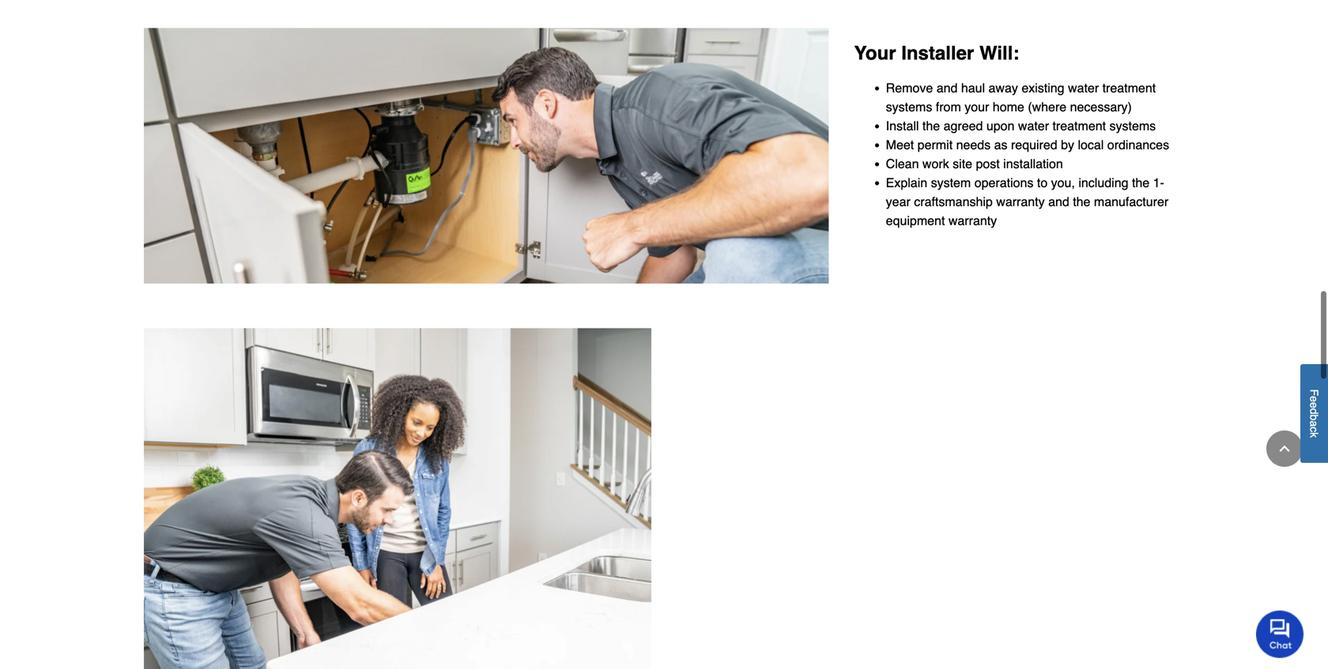 Task type: vqa. For each thing, say whether or not it's contained in the screenshot.
Promo
no



Task type: locate. For each thing, give the bounding box(es) containing it.
1 vertical spatial treatment
[[1053, 119, 1107, 133]]

will:
[[980, 42, 1020, 64]]

1 horizontal spatial systems
[[1110, 119, 1157, 133]]

0 vertical spatial water
[[1069, 81, 1100, 95]]

0 vertical spatial systems
[[886, 100, 933, 114]]

from
[[936, 100, 962, 114]]

1 horizontal spatial water
[[1069, 81, 1100, 95]]

craftsmanship
[[915, 195, 993, 209]]

the
[[923, 119, 941, 133], [1133, 176, 1150, 190], [1074, 195, 1091, 209]]

water up necessary)
[[1069, 81, 1100, 95]]

and up from
[[937, 81, 958, 95]]

operations
[[975, 176, 1034, 190]]

treatment up necessary)
[[1103, 81, 1157, 95]]

year
[[886, 195, 911, 209]]

the down you,
[[1074, 195, 1091, 209]]

by
[[1062, 138, 1075, 152]]

1 vertical spatial systems
[[1110, 119, 1157, 133]]

water
[[1069, 81, 1100, 95], [1019, 119, 1050, 133]]

0 horizontal spatial systems
[[886, 100, 933, 114]]

chat invite button image
[[1257, 611, 1305, 659]]

2 horizontal spatial the
[[1133, 176, 1150, 190]]

a man looking underneath a sink. image
[[144, 28, 829, 284]]

treatment up local
[[1053, 119, 1107, 133]]

meet
[[886, 138, 915, 152]]

1 e from the top
[[1309, 397, 1321, 403]]

install
[[886, 119, 919, 133]]

site
[[953, 157, 973, 171]]

1 vertical spatial the
[[1133, 176, 1150, 190]]

0 horizontal spatial and
[[937, 81, 958, 95]]

e
[[1309, 397, 1321, 403], [1309, 403, 1321, 409]]

warranty down craftsmanship
[[949, 214, 998, 228]]

away
[[989, 81, 1019, 95]]

remove
[[886, 81, 934, 95]]

e up "b"
[[1309, 403, 1321, 409]]

home
[[993, 100, 1025, 114]]

as
[[995, 138, 1008, 152]]

your installer will:
[[855, 42, 1020, 64]]

needs
[[957, 138, 991, 152]]

e up d
[[1309, 397, 1321, 403]]

installation
[[1004, 157, 1064, 171]]

0 horizontal spatial water
[[1019, 119, 1050, 133]]

necessary)
[[1071, 100, 1133, 114]]

1 vertical spatial warranty
[[949, 214, 998, 228]]

the left "1-"
[[1133, 176, 1150, 190]]

1 horizontal spatial the
[[1074, 195, 1091, 209]]

f
[[1309, 390, 1321, 397]]

and
[[937, 81, 958, 95], [1049, 195, 1070, 209]]

manufacturer
[[1095, 195, 1169, 209]]

warranty
[[997, 195, 1045, 209], [949, 214, 998, 228]]

1 horizontal spatial and
[[1049, 195, 1070, 209]]

systems
[[886, 100, 933, 114], [1110, 119, 1157, 133]]

upon
[[987, 119, 1015, 133]]

the up permit
[[923, 119, 941, 133]]

1 vertical spatial water
[[1019, 119, 1050, 133]]

2 vertical spatial the
[[1074, 195, 1091, 209]]

systems down remove at the top right of the page
[[886, 100, 933, 114]]

permit
[[918, 138, 953, 152]]

0 vertical spatial the
[[923, 119, 941, 133]]

haul
[[962, 81, 986, 95]]

you,
[[1052, 176, 1076, 190]]

water up required on the right of page
[[1019, 119, 1050, 133]]

warranty down operations
[[997, 195, 1045, 209]]

existing
[[1022, 81, 1065, 95]]

f e e d b a c k button
[[1301, 365, 1329, 464]]

a
[[1309, 421, 1321, 427]]

systems up ordinances
[[1110, 119, 1157, 133]]

and down you,
[[1049, 195, 1070, 209]]

scroll to top element
[[1267, 431, 1304, 467]]

0 horizontal spatial the
[[923, 119, 941, 133]]

treatment
[[1103, 81, 1157, 95], [1053, 119, 1107, 133]]

clean
[[886, 157, 919, 171]]



Task type: describe. For each thing, give the bounding box(es) containing it.
ordinances
[[1108, 138, 1170, 152]]

a man pointing out something under the kitchen sink to the female homeowner. image
[[144, 328, 652, 670]]

work
[[923, 157, 950, 171]]

installer
[[902, 42, 975, 64]]

0 vertical spatial warranty
[[997, 195, 1045, 209]]

system
[[931, 176, 972, 190]]

required
[[1012, 138, 1058, 152]]

chevron up image
[[1277, 441, 1293, 457]]

0 vertical spatial and
[[937, 81, 958, 95]]

to
[[1038, 176, 1048, 190]]

equipment
[[886, 214, 946, 228]]

f e e d b a c k
[[1309, 390, 1321, 439]]

1-
[[1154, 176, 1165, 190]]

2 e from the top
[[1309, 403, 1321, 409]]

your
[[965, 100, 990, 114]]

explain
[[886, 176, 928, 190]]

including
[[1079, 176, 1129, 190]]

remove and haul away existing water treatment systems from your home (where necessary) install the agreed upon water treatment systems meet permit needs as required by local ordinances clean work site post installation explain system operations to you, including the 1- year craftsmanship warranty and the manufacturer equipment warranty
[[886, 81, 1170, 228]]

post
[[976, 157, 1000, 171]]

local
[[1078, 138, 1104, 152]]

agreed
[[944, 119, 984, 133]]

b
[[1309, 415, 1321, 421]]

k
[[1309, 433, 1321, 439]]

your
[[855, 42, 897, 64]]

d
[[1309, 409, 1321, 415]]

1 vertical spatial and
[[1049, 195, 1070, 209]]

(where
[[1028, 100, 1067, 114]]

c
[[1309, 427, 1321, 433]]

0 vertical spatial treatment
[[1103, 81, 1157, 95]]



